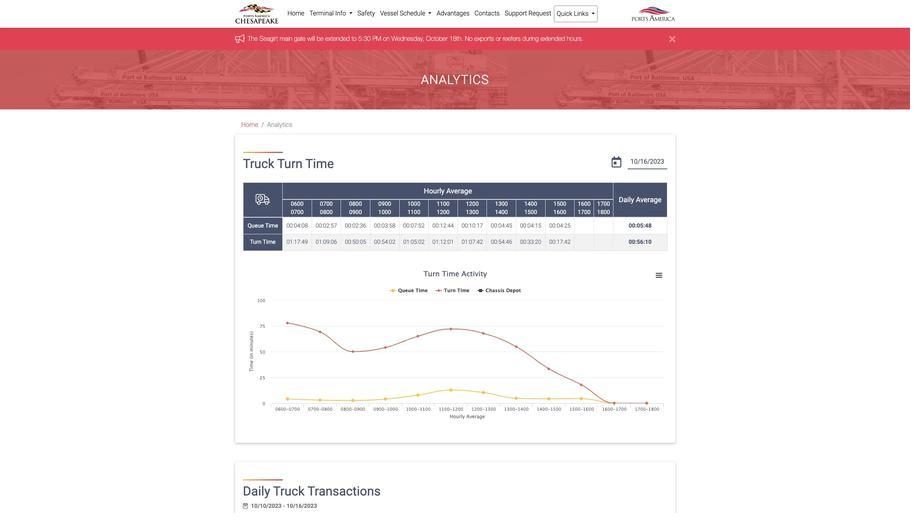 Task type: locate. For each thing, give the bounding box(es) containing it.
0 vertical spatial truck
[[243, 156, 275, 172]]

0800 up 00:02:36 on the top left of the page
[[349, 201, 362, 207]]

1 horizontal spatial home
[[288, 10, 305, 17]]

1 vertical spatial 1300
[[466, 209, 479, 216]]

home link
[[285, 6, 307, 21], [241, 121, 258, 129]]

0 horizontal spatial 1400
[[495, 209, 508, 216]]

reefers
[[503, 35, 521, 42]]

1 vertical spatial home
[[241, 121, 258, 129]]

average up 1200 1300
[[447, 187, 472, 195]]

00:50:05
[[345, 239, 366, 246]]

1700
[[598, 201, 610, 207], [578, 209, 591, 216]]

1200
[[466, 201, 479, 207], [437, 209, 450, 216]]

01:05:02
[[403, 239, 425, 246]]

1200 up 00:12:44
[[437, 209, 450, 216]]

1 vertical spatial 0800
[[320, 209, 333, 216]]

0 vertical spatial analytics
[[421, 72, 489, 87]]

0700
[[320, 201, 333, 207], [291, 209, 304, 216]]

1 vertical spatial 1000
[[379, 209, 391, 216]]

extended left to
[[325, 35, 350, 42]]

0 horizontal spatial home link
[[241, 121, 258, 129]]

0 vertical spatial average
[[447, 187, 472, 195]]

1 horizontal spatial 1600
[[578, 201, 591, 207]]

1700 up 1800
[[598, 201, 610, 207]]

to
[[352, 35, 357, 42]]

seagirt
[[259, 35, 278, 42]]

1 horizontal spatial 1200
[[466, 201, 479, 207]]

None text field
[[628, 155, 668, 169]]

1 vertical spatial average
[[636, 196, 662, 204]]

1300 1400
[[495, 201, 508, 216]]

0 vertical spatial 1400
[[525, 201, 537, 207]]

1 horizontal spatial extended
[[541, 35, 565, 42]]

1 vertical spatial turn
[[250, 239, 262, 246]]

vessel schedule
[[380, 10, 427, 17]]

2 extended from the left
[[541, 35, 565, 42]]

1600 up 00:04:25
[[554, 209, 567, 216]]

0 vertical spatial 1100
[[437, 201, 450, 207]]

1 horizontal spatial 0900
[[379, 201, 391, 207]]

1 horizontal spatial 1700
[[598, 201, 610, 207]]

terminal info
[[310, 10, 348, 17]]

1000 up 00:07:52
[[408, 201, 421, 207]]

0 horizontal spatial 0900
[[349, 209, 362, 216]]

1600
[[578, 201, 591, 207], [554, 209, 567, 216]]

1 vertical spatial 1500
[[525, 209, 537, 216]]

0 horizontal spatial daily
[[243, 484, 270, 499]]

1100
[[437, 201, 450, 207], [408, 209, 421, 216]]

vessel schedule link
[[378, 6, 434, 21]]

1 horizontal spatial daily
[[619, 196, 635, 204]]

1400
[[525, 201, 537, 207], [495, 209, 508, 216]]

time
[[306, 156, 334, 172], [265, 222, 278, 229], [263, 239, 276, 246]]

daily right 1700 1800
[[619, 196, 635, 204]]

1 vertical spatial daily
[[243, 484, 270, 499]]

1300 up 00:04:45 on the top right of page
[[495, 201, 508, 207]]

0700 up 00:02:57
[[320, 201, 333, 207]]

1400 1500
[[525, 201, 537, 216]]

0900
[[379, 201, 391, 207], [349, 209, 362, 216]]

1300
[[495, 201, 508, 207], [466, 209, 479, 216]]

0 vertical spatial 0900
[[379, 201, 391, 207]]

1 horizontal spatial 1500
[[554, 201, 567, 207]]

1400 up 00:04:45 on the top right of page
[[495, 209, 508, 216]]

1300 up 00:10:17
[[466, 209, 479, 216]]

0 vertical spatial 0700
[[320, 201, 333, 207]]

home
[[288, 10, 305, 17], [241, 121, 258, 129]]

average up 00:05:48 on the top
[[636, 196, 662, 204]]

on
[[383, 35, 390, 42]]

-
[[283, 503, 285, 510]]

1 vertical spatial 1100
[[408, 209, 421, 216]]

1000
[[408, 201, 421, 207], [379, 209, 391, 216]]

00:56:10
[[629, 239, 652, 246]]

no
[[465, 35, 473, 42]]

0900 up 00:03:58 on the top of page
[[379, 201, 391, 207]]

0 horizontal spatial turn
[[250, 239, 262, 246]]

schedule
[[400, 10, 426, 17]]

1 horizontal spatial 1300
[[495, 201, 508, 207]]

request
[[529, 10, 552, 17]]

0 vertical spatial 1700
[[598, 201, 610, 207]]

0 vertical spatial home link
[[285, 6, 307, 21]]

1 vertical spatial time
[[265, 222, 278, 229]]

extended right during at the top right
[[541, 35, 565, 42]]

2 vertical spatial time
[[263, 239, 276, 246]]

0 vertical spatial daily
[[619, 196, 635, 204]]

terminal
[[310, 10, 334, 17]]

turn time
[[250, 239, 276, 246]]

wednesday,
[[392, 35, 424, 42]]

00:04:15
[[520, 222, 542, 229]]

time for 00:04:08
[[265, 222, 278, 229]]

calendar day image
[[612, 157, 622, 168]]

0900 1000
[[379, 201, 391, 216]]

daily inside hourly average daily average
[[619, 196, 635, 204]]

0800 up 00:02:57
[[320, 209, 333, 216]]

queue
[[248, 222, 264, 229]]

0 vertical spatial home
[[288, 10, 305, 17]]

close image
[[670, 34, 676, 44]]

0 vertical spatial 0800
[[349, 201, 362, 207]]

1600 1700
[[578, 201, 591, 216]]

10/10/2023
[[251, 503, 282, 510]]

the seagirt main gate will be extended to 5:30 pm on wednesday, october 18th.  no exports or reefers during extended hours. alert
[[0, 28, 911, 50]]

01:07:42
[[462, 239, 483, 246]]

1700 left 1800
[[578, 209, 591, 216]]

1 vertical spatial 1700
[[578, 209, 591, 216]]

00:02:57
[[316, 222, 337, 229]]

1 vertical spatial 1600
[[554, 209, 567, 216]]

1 horizontal spatial home link
[[285, 6, 307, 21]]

1500 up 00:04:15
[[525, 209, 537, 216]]

1000 up 00:03:58 on the top of page
[[379, 209, 391, 216]]

average
[[447, 187, 472, 195], [636, 196, 662, 204]]

vessel
[[380, 10, 398, 17]]

calendar week image
[[243, 504, 248, 509]]

1400 up 00:04:15
[[525, 201, 537, 207]]

quick links
[[557, 10, 590, 17]]

daily up 10/10/2023
[[243, 484, 270, 499]]

0 horizontal spatial 0700
[[291, 209, 304, 216]]

0 horizontal spatial 1600
[[554, 209, 567, 216]]

hourly
[[424, 187, 445, 195]]

extended
[[325, 35, 350, 42], [541, 35, 565, 42]]

1100 down hourly
[[437, 201, 450, 207]]

1100 up 00:07:52
[[408, 209, 421, 216]]

0 horizontal spatial average
[[447, 187, 472, 195]]

1 horizontal spatial 1000
[[408, 201, 421, 207]]

0 vertical spatial 1000
[[408, 201, 421, 207]]

analytics
[[421, 72, 489, 87], [267, 121, 293, 129]]

main
[[280, 35, 292, 42]]

1600 left 1700 1800
[[578, 201, 591, 207]]

0 horizontal spatial 1200
[[437, 209, 450, 216]]

1 horizontal spatial 1400
[[525, 201, 537, 207]]

1200 up 00:10:17
[[466, 201, 479, 207]]

daily
[[619, 196, 635, 204], [243, 484, 270, 499]]

0 horizontal spatial 1000
[[379, 209, 391, 216]]

00:54:02
[[374, 239, 396, 246]]

0800
[[349, 201, 362, 207], [320, 209, 333, 216]]

info
[[335, 10, 346, 17]]

0700 down "0600"
[[291, 209, 304, 216]]

0900 up 00:02:36 on the top left of the page
[[349, 209, 362, 216]]

1 horizontal spatial turn
[[277, 156, 303, 172]]

0 vertical spatial time
[[306, 156, 334, 172]]

truck
[[243, 156, 275, 172], [273, 484, 305, 499]]

0 horizontal spatial 1100
[[408, 209, 421, 216]]

1500 up 00:04:25
[[554, 201, 567, 207]]

1 vertical spatial analytics
[[267, 121, 293, 129]]

0 horizontal spatial extended
[[325, 35, 350, 42]]



Task type: vqa. For each thing, say whether or not it's contained in the screenshot.


Task type: describe. For each thing, give the bounding box(es) containing it.
1200 1300
[[466, 201, 479, 216]]

pm
[[372, 35, 381, 42]]

advantages link
[[434, 6, 472, 21]]

0700 0800
[[320, 201, 333, 216]]

0 vertical spatial 1600
[[578, 201, 591, 207]]

1700 1800
[[598, 201, 610, 216]]

1 vertical spatial 0900
[[349, 209, 362, 216]]

00:07:52
[[403, 222, 425, 229]]

exports
[[474, 35, 494, 42]]

0600
[[291, 201, 304, 207]]

the seagirt main gate will be extended to 5:30 pm on wednesday, october 18th.  no exports or reefers during extended hours. link
[[248, 35, 584, 42]]

1 extended from the left
[[325, 35, 350, 42]]

0 vertical spatial 1300
[[495, 201, 508, 207]]

support
[[505, 10, 527, 17]]

october
[[426, 35, 448, 42]]

terminal info link
[[307, 6, 355, 21]]

5:30
[[358, 35, 371, 42]]

the
[[248, 35, 258, 42]]

01:12:01
[[433, 239, 454, 246]]

1800
[[598, 209, 610, 216]]

0 horizontal spatial 1300
[[466, 209, 479, 216]]

0 vertical spatial turn
[[277, 156, 303, 172]]

hourly average daily average
[[424, 187, 662, 204]]

1 vertical spatial 0700
[[291, 209, 304, 216]]

safety
[[358, 10, 375, 17]]

1000 1100
[[408, 201, 421, 216]]

0600 0700
[[291, 201, 304, 216]]

1 vertical spatial home link
[[241, 121, 258, 129]]

00:17:42
[[550, 239, 571, 246]]

hours.
[[567, 35, 584, 42]]

0 vertical spatial 1500
[[554, 201, 567, 207]]

1 horizontal spatial average
[[636, 196, 662, 204]]

safety link
[[355, 6, 378, 21]]

18th.
[[449, 35, 463, 42]]

00:10:17
[[462, 222, 483, 229]]

the seagirt main gate will be extended to 5:30 pm on wednesday, october 18th.  no exports or reefers during extended hours.
[[248, 35, 584, 42]]

1 horizontal spatial 0700
[[320, 201, 333, 207]]

1 vertical spatial 1200
[[437, 209, 450, 216]]

transactions
[[308, 484, 381, 499]]

advantages
[[437, 10, 470, 17]]

0800 0900
[[349, 201, 362, 216]]

truck turn time
[[243, 156, 334, 172]]

10/16/2023
[[287, 503, 317, 510]]

1 horizontal spatial 0800
[[349, 201, 362, 207]]

queue time
[[248, 222, 278, 229]]

0 horizontal spatial 1700
[[578, 209, 591, 216]]

00:04:08
[[287, 222, 308, 229]]

daily truck transactions
[[243, 484, 381, 499]]

quick links link
[[554, 6, 598, 22]]

be
[[317, 35, 324, 42]]

bullhorn image
[[235, 34, 248, 43]]

0 horizontal spatial home
[[241, 121, 258, 129]]

will
[[307, 35, 315, 42]]

01:17:49
[[287, 239, 308, 246]]

0 horizontal spatial analytics
[[267, 121, 293, 129]]

support request
[[505, 10, 552, 17]]

00:04:25
[[550, 222, 571, 229]]

00:04:45
[[491, 222, 513, 229]]

0 horizontal spatial 0800
[[320, 209, 333, 216]]

1 vertical spatial 1400
[[495, 209, 508, 216]]

1500 1600
[[554, 201, 567, 216]]

or
[[496, 35, 501, 42]]

1 vertical spatial truck
[[273, 484, 305, 499]]

01:09:06
[[316, 239, 337, 246]]

support request link
[[503, 6, 554, 21]]

10/10/2023 - 10/16/2023
[[251, 503, 317, 510]]

quick
[[557, 10, 573, 17]]

0 vertical spatial 1200
[[466, 201, 479, 207]]

1 horizontal spatial analytics
[[421, 72, 489, 87]]

0 horizontal spatial 1500
[[525, 209, 537, 216]]

00:12:44
[[433, 222, 454, 229]]

00:03:58
[[374, 222, 396, 229]]

00:54:46
[[491, 239, 513, 246]]

00:33:20
[[520, 239, 542, 246]]

1 horizontal spatial 1100
[[437, 201, 450, 207]]

contacts
[[475, 10, 500, 17]]

contacts link
[[472, 6, 503, 21]]

during
[[522, 35, 539, 42]]

gate
[[294, 35, 306, 42]]

1100 1200
[[437, 201, 450, 216]]

time for 01:17:49
[[263, 239, 276, 246]]

00:02:36
[[345, 222, 366, 229]]

00:05:48
[[629, 222, 652, 229]]

links
[[574, 10, 589, 17]]



